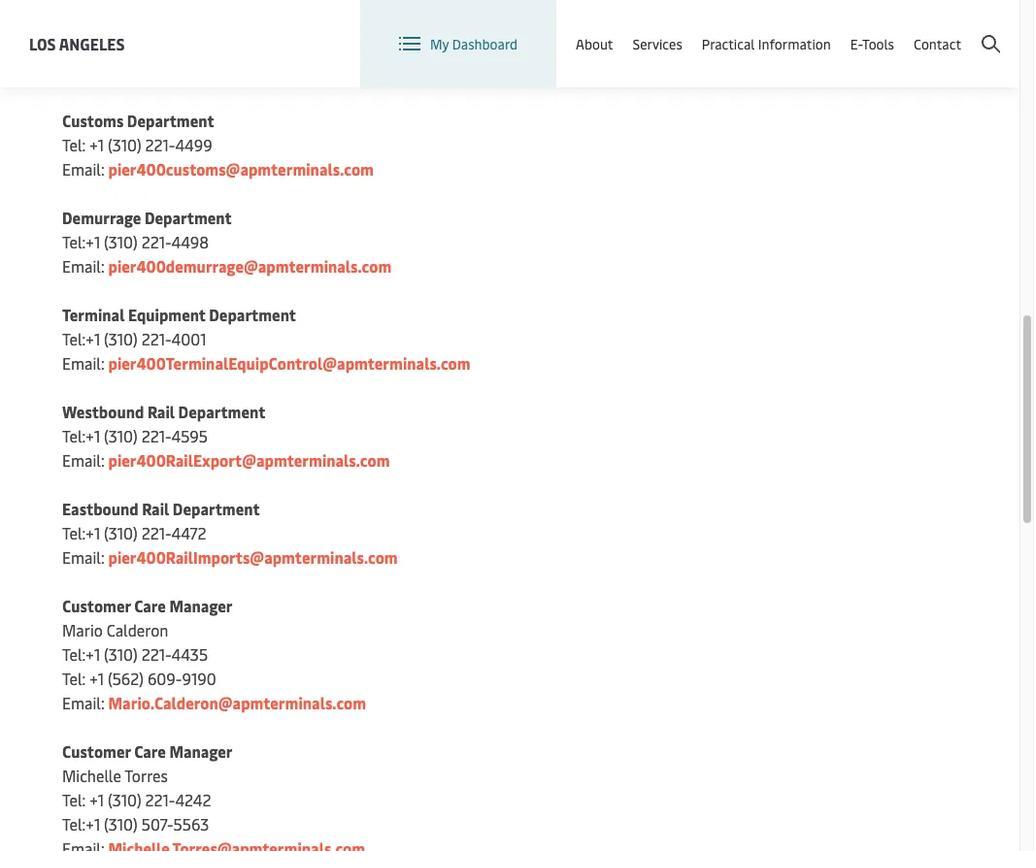 Task type: locate. For each thing, give the bounding box(es) containing it.
customer up michelle
[[62, 741, 131, 763]]

1 tel: from the top
[[62, 134, 86, 155]]

my dashboard button
[[399, 0, 518, 87]]

9190
[[182, 668, 216, 690]]

email: inside maintenance and repair tel:+1 (310) 221-4452 email: pier400troubleresolution@apmterminals.com
[[62, 61, 105, 83]]

4499
[[175, 134, 212, 155]]

1 tel:+1 from the top
[[62, 37, 100, 58]]

care
[[134, 595, 166, 617], [134, 741, 166, 763]]

221- inside maintenance and repair tel:+1 (310) 221-4452 email: pier400troubleresolution@apmterminals.com
[[142, 37, 172, 58]]

email: up terminal
[[62, 255, 105, 277]]

customs department tel: +1 (310) 221-4499 email: pier400customs@apmterminals.com
[[62, 110, 374, 180]]

1 +1 from the top
[[90, 134, 104, 155]]

2 tel: from the top
[[62, 668, 86, 690]]

about
[[576, 34, 613, 53]]

6 email: from the top
[[62, 547, 105, 568]]

3 +1 from the top
[[90, 790, 104, 811]]

4595
[[172, 425, 208, 447]]

221- inside the terminal equipment department tel:+1 (310) 221-4001 email: pier400terminalequipcontrol@apmterminals.com
[[142, 328, 172, 350]]

department for eastbound
[[173, 498, 260, 520]]

department inside westbound rail department tel:+1 (310) 221-4595 email: pier400railexport@apmterminals.com
[[178, 401, 266, 423]]

rail right eastbound
[[142, 498, 169, 520]]

pier400demurrage@apmterminals.com
[[108, 255, 392, 277]]

(310) down customs
[[108, 134, 142, 155]]

1 vertical spatial rail
[[142, 498, 169, 520]]

(310) down westbound on the top left
[[104, 425, 138, 447]]

(310) down terminal
[[104, 328, 138, 350]]

0 vertical spatial care
[[134, 595, 166, 617]]

email: down customs
[[62, 158, 105, 180]]

department inside the terminal equipment department tel:+1 (310) 221-4001 email: pier400terminalequipcontrol@apmterminals.com
[[209, 304, 296, 325]]

2 customer from the top
[[62, 741, 131, 763]]

3 email: from the top
[[62, 255, 105, 277]]

services button
[[633, 0, 683, 87]]

2 care from the top
[[134, 741, 166, 763]]

+1 down michelle
[[90, 790, 104, 811]]

609-
[[148, 668, 182, 690]]

2 vertical spatial tel:
[[62, 790, 86, 811]]

tel:+1 down michelle
[[62, 814, 100, 835]]

email: inside westbound rail department tel:+1 (310) 221-4595 email: pier400railexport@apmterminals.com
[[62, 450, 105, 471]]

department up 4498
[[145, 207, 232, 228]]

terminal
[[62, 304, 125, 325]]

1 vertical spatial care
[[134, 741, 166, 763]]

customer care manager mario calderon tel:+1 (310) 221-4435 tel: +1 (562) 609-9190 email: mario.calderon@apmterminals.com
[[62, 595, 366, 714]]

tel:+1
[[62, 37, 100, 58], [62, 231, 100, 253], [62, 328, 100, 350], [62, 425, 100, 447], [62, 523, 100, 544], [62, 644, 100, 665], [62, 814, 100, 835]]

email: up eastbound
[[62, 450, 105, 471]]

manager
[[169, 595, 233, 617], [169, 741, 232, 763]]

department inside eastbound rail department tel:+1 (310) 221-4472 email: pier400railimports@apmterminals.com
[[173, 498, 260, 520]]

pier400troubleresolution@apmterminals.com link
[[108, 61, 447, 83]]

email: down los angeles link
[[62, 61, 105, 83]]

6 tel:+1 from the top
[[62, 644, 100, 665]]

repair
[[189, 13, 235, 34]]

7 email: from the top
[[62, 693, 105, 714]]

tel: down mario
[[62, 668, 86, 690]]

my dashboard
[[430, 34, 518, 53]]

e-tools
[[851, 34, 895, 53]]

department up 4472
[[173, 498, 260, 520]]

equipment
[[128, 304, 206, 325]]

1 vertical spatial manager
[[169, 741, 232, 763]]

1 care from the top
[[134, 595, 166, 617]]

3 tel: from the top
[[62, 790, 86, 811]]

department
[[127, 110, 214, 131], [145, 207, 232, 228], [209, 304, 296, 325], [178, 401, 266, 423], [173, 498, 260, 520]]

3 tel:+1 from the top
[[62, 328, 100, 350]]

customer up mario
[[62, 595, 131, 617]]

care inside customer care manager mario calderon tel:+1 (310) 221-4435 tel: +1 (562) 609-9190 email: mario.calderon@apmterminals.com
[[134, 595, 166, 617]]

4452
[[172, 37, 208, 58]]

services
[[633, 34, 683, 53]]

4435
[[172, 644, 208, 665]]

care for calderon
[[134, 595, 166, 617]]

rail inside eastbound rail department tel:+1 (310) 221-4472 email: pier400railimports@apmterminals.com
[[142, 498, 169, 520]]

los angeles link
[[29, 32, 125, 56]]

tel: down customs
[[62, 134, 86, 155]]

tel:+1 inside customer care manager michelle torres tel: +1 (310) 221-4242 tel:+1 (310) 507-5563
[[62, 814, 100, 835]]

los angeles
[[29, 33, 125, 54]]

2 tel:+1 from the top
[[62, 231, 100, 253]]

angeles
[[59, 33, 125, 54]]

(310) inside demurrage department tel:+1 (310) 221-4498 email: pier400demurrage@apmterminals.com
[[104, 231, 138, 253]]

1 vertical spatial tel:
[[62, 668, 86, 690]]

(310) inside maintenance and repair tel:+1 (310) 221-4452 email: pier400troubleresolution@apmterminals.com
[[104, 37, 138, 58]]

tel:
[[62, 134, 86, 155], [62, 668, 86, 690], [62, 790, 86, 811]]

5 tel:+1 from the top
[[62, 523, 100, 544]]

5563
[[173, 814, 209, 835]]

manager up 4435
[[169, 595, 233, 617]]

customs
[[62, 110, 124, 131]]

4 tel:+1 from the top
[[62, 425, 100, 447]]

2 vertical spatial +1
[[90, 790, 104, 811]]

pier400customs@apmterminals.com link
[[108, 158, 374, 180]]

email: down eastbound
[[62, 547, 105, 568]]

email: inside customer care manager mario calderon tel:+1 (310) 221-4435 tel: +1 (562) 609-9190 email: mario.calderon@apmterminals.com
[[62, 693, 105, 714]]

customer for mario
[[62, 595, 131, 617]]

department for terminal
[[209, 304, 296, 325]]

maintenance
[[62, 13, 155, 34]]

(310) inside the terminal equipment department tel:+1 (310) 221-4001 email: pier400terminalequipcontrol@apmterminals.com
[[104, 328, 138, 350]]

pier400troubleresolution@apmterminals.com
[[108, 61, 447, 83]]

1 manager from the top
[[169, 595, 233, 617]]

department down pier400demurrage@apmterminals.com
[[209, 304, 296, 325]]

email: down mario
[[62, 693, 105, 714]]

1 vertical spatial customer
[[62, 741, 131, 763]]

tel:+1 down westbound on the top left
[[62, 425, 100, 447]]

1 customer from the top
[[62, 595, 131, 617]]

pier400terminalequipcontrol@apmterminals.com link
[[108, 353, 471, 374]]

2 manager from the top
[[169, 741, 232, 763]]

department up 4595
[[178, 401, 266, 423]]

email: down terminal
[[62, 353, 105, 374]]

manager inside customer care manager michelle torres tel: +1 (310) 221-4242 tel:+1 (310) 507-5563
[[169, 741, 232, 763]]

care inside customer care manager michelle torres tel: +1 (310) 221-4242 tel:+1 (310) 507-5563
[[134, 741, 166, 763]]

7 tel:+1 from the top
[[62, 814, 100, 835]]

care up torres
[[134, 741, 166, 763]]

department up 4499
[[127, 110, 214, 131]]

221- inside westbound rail department tel:+1 (310) 221-4595 email: pier400railexport@apmterminals.com
[[142, 425, 172, 447]]

(310) inside customer care manager mario calderon tel:+1 (310) 221-4435 tel: +1 (562) 609-9190 email: mario.calderon@apmterminals.com
[[104, 644, 138, 665]]

221-
[[142, 37, 172, 58], [145, 134, 175, 155], [142, 231, 172, 253], [142, 328, 172, 350], [142, 425, 172, 447], [142, 523, 172, 544], [142, 644, 172, 665], [145, 790, 175, 811]]

221- inside customer care manager mario calderon tel:+1 (310) 221-4435 tel: +1 (562) 609-9190 email: mario.calderon@apmterminals.com
[[142, 644, 172, 665]]

demurrage
[[62, 207, 141, 228]]

(310) down demurrage
[[104, 231, 138, 253]]

mario.calderon@apmterminals.com
[[108, 693, 366, 714]]

5 email: from the top
[[62, 450, 105, 471]]

tel:+1 down eastbound
[[62, 523, 100, 544]]

(310)
[[104, 37, 138, 58], [108, 134, 142, 155], [104, 231, 138, 253], [104, 328, 138, 350], [104, 425, 138, 447], [104, 523, 138, 544], [104, 644, 138, 665], [108, 790, 142, 811], [104, 814, 138, 835]]

tel:+1 down maintenance in the left of the page
[[62, 37, 100, 58]]

(310) down eastbound
[[104, 523, 138, 544]]

tel:+1 down terminal
[[62, 328, 100, 350]]

email: inside eastbound rail department tel:+1 (310) 221-4472 email: pier400railimports@apmterminals.com
[[62, 547, 105, 568]]

0 vertical spatial manager
[[169, 595, 233, 617]]

rail
[[148, 401, 175, 423], [142, 498, 169, 520]]

tel:+1 inside maintenance and repair tel:+1 (310) 221-4452 email: pier400troubleresolution@apmterminals.com
[[62, 37, 100, 58]]

email: inside customs department tel: +1 (310) 221-4499 email: pier400customs@apmterminals.com
[[62, 158, 105, 180]]

tel:+1 down demurrage
[[62, 231, 100, 253]]

manager inside customer care manager mario calderon tel:+1 (310) 221-4435 tel: +1 (562) 609-9190 email: mario.calderon@apmterminals.com
[[169, 595, 233, 617]]

eastbound
[[62, 498, 139, 520]]

+1 down customs
[[90, 134, 104, 155]]

+1 inside customs department tel: +1 (310) 221-4499 email: pier400customs@apmterminals.com
[[90, 134, 104, 155]]

email: for westbound rail department tel:+1 (310) 221-4595 email: pier400railexport@apmterminals.com
[[62, 450, 105, 471]]

pier400terminalequipcontrol@apmterminals.com
[[108, 353, 471, 374]]

4 email: from the top
[[62, 353, 105, 374]]

(310) inside eastbound rail department tel:+1 (310) 221-4472 email: pier400railimports@apmterminals.com
[[104, 523, 138, 544]]

tel:+1 inside demurrage department tel:+1 (310) 221-4498 email: pier400demurrage@apmterminals.com
[[62, 231, 100, 253]]

+1 left (562)
[[90, 668, 104, 690]]

(310) down maintenance in the left of the page
[[104, 37, 138, 58]]

manager for torres
[[169, 741, 232, 763]]

2 email: from the top
[[62, 158, 105, 180]]

care up calderon
[[134, 595, 166, 617]]

email: inside demurrage department tel:+1 (310) 221-4498 email: pier400demurrage@apmterminals.com
[[62, 255, 105, 277]]

tel:+1 inside customer care manager mario calderon tel:+1 (310) 221-4435 tel: +1 (562) 609-9190 email: mario.calderon@apmterminals.com
[[62, 644, 100, 665]]

customer care manager michelle torres tel: +1 (310) 221-4242 tel:+1 (310) 507-5563
[[62, 741, 235, 835]]

about button
[[576, 0, 613, 87]]

email: inside the terminal equipment department tel:+1 (310) 221-4001 email: pier400terminalequipcontrol@apmterminals.com
[[62, 353, 105, 374]]

+1
[[90, 134, 104, 155], [90, 668, 104, 690], [90, 790, 104, 811]]

4498
[[172, 231, 209, 253]]

2 +1 from the top
[[90, 668, 104, 690]]

rail inside westbound rail department tel:+1 (310) 221-4595 email: pier400railexport@apmterminals.com
[[148, 401, 175, 423]]

customer inside customer care manager mario calderon tel:+1 (310) 221-4435 tel: +1 (562) 609-9190 email: mario.calderon@apmterminals.com
[[62, 595, 131, 617]]

1 vertical spatial +1
[[90, 668, 104, 690]]

1 email: from the top
[[62, 61, 105, 83]]

customer
[[62, 595, 131, 617], [62, 741, 131, 763]]

0 vertical spatial +1
[[90, 134, 104, 155]]

manager up 4242 on the bottom left
[[169, 741, 232, 763]]

0 vertical spatial tel:
[[62, 134, 86, 155]]

customer inside customer care manager michelle torres tel: +1 (310) 221-4242 tel:+1 (310) 507-5563
[[62, 741, 131, 763]]

tel: down michelle
[[62, 790, 86, 811]]

global menu
[[844, 18, 933, 39]]

westbound
[[62, 401, 144, 423]]

4001
[[172, 328, 206, 350]]

rail up 4595
[[148, 401, 175, 423]]

0 vertical spatial rail
[[148, 401, 175, 423]]

(310) up (562)
[[104, 644, 138, 665]]

email:
[[62, 61, 105, 83], [62, 158, 105, 180], [62, 255, 105, 277], [62, 353, 105, 374], [62, 450, 105, 471], [62, 547, 105, 568], [62, 693, 105, 714]]

0 vertical spatial customer
[[62, 595, 131, 617]]

tel:+1 down mario
[[62, 644, 100, 665]]



Task type: vqa. For each thing, say whether or not it's contained in the screenshot.
Rail for 4595
yes



Task type: describe. For each thing, give the bounding box(es) containing it.
tel:+1 inside the terminal equipment department tel:+1 (310) 221-4001 email: pier400terminalequipcontrol@apmterminals.com
[[62, 328, 100, 350]]

terminal equipment department tel:+1 (310) 221-4001 email: pier400terminalequipcontrol@apmterminals.com
[[62, 304, 471, 374]]

global
[[844, 18, 889, 39]]

practical information
[[702, 34, 831, 53]]

tel: inside customer care manager michelle torres tel: +1 (310) 221-4242 tel:+1 (310) 507-5563
[[62, 790, 86, 811]]

contact button
[[914, 0, 962, 87]]

(310) left 507-
[[104, 814, 138, 835]]

(310) inside westbound rail department tel:+1 (310) 221-4595 email: pier400railexport@apmterminals.com
[[104, 425, 138, 447]]

pier400demurrage@apmterminals.com link
[[108, 255, 392, 277]]

4242
[[175, 790, 211, 811]]

(310) down torres
[[108, 790, 142, 811]]

email: for eastbound rail department tel:+1 (310) 221-4472 email: pier400railimports@apmterminals.com
[[62, 547, 105, 568]]

pier400railimports@apmterminals.com
[[108, 547, 398, 568]]

michelle
[[62, 765, 121, 787]]

rail for 4595
[[148, 401, 175, 423]]

4472
[[172, 523, 206, 544]]

221- inside customer care manager michelle torres tel: +1 (310) 221-4242 tel:+1 (310) 507-5563
[[145, 790, 175, 811]]

and
[[159, 13, 185, 34]]

global menu button
[[801, 0, 952, 58]]

+1 inside customer care manager mario calderon tel:+1 (310) 221-4435 tel: +1 (562) 609-9190 email: mario.calderon@apmterminals.com
[[90, 668, 104, 690]]

pier400railexport@apmterminals.com
[[108, 450, 390, 471]]

221- inside eastbound rail department tel:+1 (310) 221-4472 email: pier400railimports@apmterminals.com
[[142, 523, 172, 544]]

torres
[[125, 765, 168, 787]]

my
[[430, 34, 449, 53]]

tel: inside customs department tel: +1 (310) 221-4499 email: pier400customs@apmterminals.com
[[62, 134, 86, 155]]

menu
[[893, 18, 933, 39]]

pier400railimports@apmterminals.com link
[[108, 547, 398, 568]]

mario.calderon@apmterminals.com link
[[108, 693, 366, 714]]

practical
[[702, 34, 755, 53]]

department for westbound
[[178, 401, 266, 423]]

mario
[[62, 620, 103, 641]]

+1 inside customer care manager michelle torres tel: +1 (310) 221-4242 tel:+1 (310) 507-5563
[[90, 790, 104, 811]]

tel: inside customer care manager mario calderon tel:+1 (310) 221-4435 tel: +1 (562) 609-9190 email: mario.calderon@apmterminals.com
[[62, 668, 86, 690]]

rail for 4472
[[142, 498, 169, 520]]

demurrage department tel:+1 (310) 221-4498 email: pier400demurrage@apmterminals.com
[[62, 207, 392, 277]]

e-tools button
[[851, 0, 895, 87]]

email: for customs department tel: +1 (310) 221-4499 email: pier400customs@apmterminals.com
[[62, 158, 105, 180]]

los
[[29, 33, 56, 54]]

e-
[[851, 34, 863, 53]]

department inside customs department tel: +1 (310) 221-4499 email: pier400customs@apmterminals.com
[[127, 110, 214, 131]]

(310) inside customs department tel: +1 (310) 221-4499 email: pier400customs@apmterminals.com
[[108, 134, 142, 155]]

tel:+1 inside eastbound rail department tel:+1 (310) 221-4472 email: pier400railimports@apmterminals.com
[[62, 523, 100, 544]]

department inside demurrage department tel:+1 (310) 221-4498 email: pier400demurrage@apmterminals.com
[[145, 207, 232, 228]]

221- inside customs department tel: +1 (310) 221-4499 email: pier400customs@apmterminals.com
[[145, 134, 175, 155]]

information
[[758, 34, 831, 53]]

(562)
[[108, 668, 144, 690]]

221- inside demurrage department tel:+1 (310) 221-4498 email: pier400demurrage@apmterminals.com
[[142, 231, 172, 253]]

507-
[[142, 814, 173, 835]]

customer for michelle
[[62, 741, 131, 763]]

care for torres
[[134, 741, 166, 763]]

calderon
[[107, 620, 168, 641]]

maintenance and repair tel:+1 (310) 221-4452 email: pier400troubleresolution@apmterminals.com
[[62, 13, 447, 83]]

pier400railexport@apmterminals.com link
[[108, 450, 390, 471]]

tools
[[863, 34, 895, 53]]

dashboard
[[452, 34, 518, 53]]

tel:+1 inside westbound rail department tel:+1 (310) 221-4595 email: pier400railexport@apmterminals.com
[[62, 425, 100, 447]]

eastbound rail department tel:+1 (310) 221-4472 email: pier400railimports@apmterminals.com
[[62, 498, 398, 568]]

practical information button
[[702, 0, 831, 87]]

pier400customs@apmterminals.com
[[108, 158, 374, 180]]

westbound rail department tel:+1 (310) 221-4595 email: pier400railexport@apmterminals.com
[[62, 401, 390, 471]]

email: for terminal equipment department tel:+1 (310) 221-4001 email: pier400terminalequipcontrol@apmterminals.com
[[62, 353, 105, 374]]

contact
[[914, 34, 962, 53]]

email: for maintenance and repair tel:+1 (310) 221-4452 email: pier400troubleresolution@apmterminals.com
[[62, 61, 105, 83]]

manager for calderon
[[169, 595, 233, 617]]



